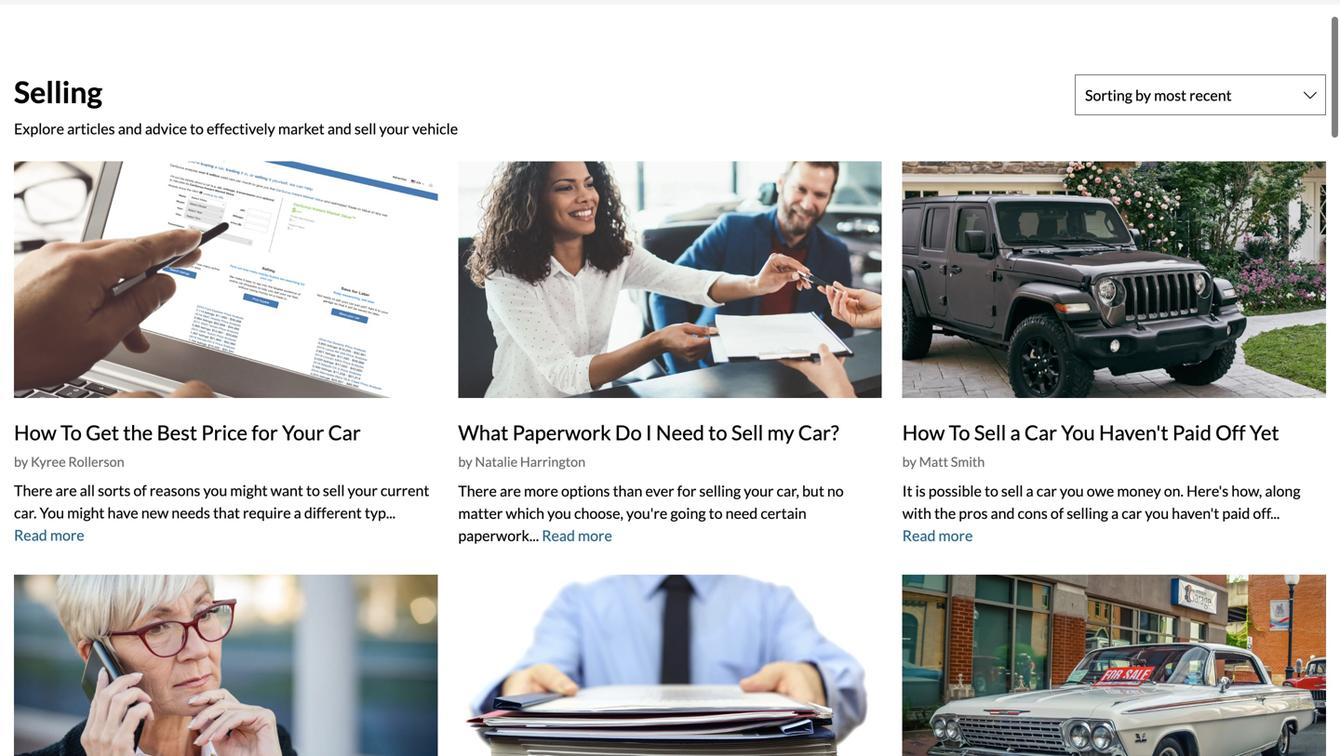 Task type: vqa. For each thing, say whether or not it's contained in the screenshot.
Adaptive Cruise Control
no



Task type: locate. For each thing, give the bounding box(es) containing it.
sell inside there are all sorts of reasons you might want to sell your current car. you might have new needs that require a different typ... read more
[[323, 482, 345, 500]]

read more link down car.
[[14, 526, 84, 545]]

2 horizontal spatial read
[[902, 526, 936, 545]]

going
[[670, 504, 706, 522]]

more
[[524, 482, 558, 500], [50, 526, 84, 545], [578, 526, 612, 545], [939, 526, 973, 545]]

1 vertical spatial might
[[67, 504, 105, 522]]

selling down owe
[[1067, 504, 1108, 522]]

might
[[230, 482, 268, 500], [67, 504, 105, 522]]

chevron down image
[[1304, 87, 1317, 102]]

to right want
[[306, 482, 320, 500]]

2 how from the left
[[902, 420, 945, 445]]

1 by from the left
[[14, 454, 28, 470]]

car right your
[[328, 420, 361, 445]]

to up the 'by kyree rollerson'
[[60, 420, 82, 445]]

1 horizontal spatial sell
[[974, 420, 1006, 445]]

money
[[1117, 482, 1161, 500]]

2 horizontal spatial and
[[991, 504, 1015, 522]]

0 vertical spatial selling
[[699, 482, 741, 500]]

how to get the best price for your car
[[14, 420, 361, 445]]

what paperwork do i need to sell my car? image
[[458, 161, 882, 398]]

matter
[[458, 504, 503, 522]]

1 vertical spatial for
[[677, 482, 696, 500]]

2 by from the left
[[458, 454, 472, 470]]

1 there from the left
[[14, 482, 53, 500]]

0 horizontal spatial of
[[133, 482, 147, 500]]

2 horizontal spatial by
[[902, 454, 917, 470]]

by
[[14, 454, 28, 470], [458, 454, 472, 470], [902, 454, 917, 470]]

haven't
[[1172, 504, 1219, 522]]

for
[[251, 420, 278, 445], [677, 482, 696, 500]]

1 vertical spatial selling
[[1067, 504, 1108, 522]]

the right get
[[123, 420, 153, 445]]

current
[[380, 482, 429, 500]]

1 vertical spatial the
[[934, 504, 956, 522]]

matt
[[919, 454, 948, 470]]

ever
[[645, 482, 674, 500]]

2 are from the left
[[500, 482, 521, 500]]

certain
[[761, 504, 807, 522]]

more down pros
[[939, 526, 973, 545]]

harrington
[[520, 454, 585, 470]]

1 horizontal spatial are
[[500, 482, 521, 500]]

car down money
[[1122, 504, 1142, 522]]

1 horizontal spatial by
[[458, 454, 472, 470]]

read more link down choose,
[[542, 526, 612, 545]]

1 horizontal spatial car
[[1122, 504, 1142, 522]]

read down 'with' on the bottom right of page
[[902, 526, 936, 545]]

2 read more link from the left
[[542, 526, 612, 545]]

more inside there are all sorts of reasons you might want to sell your current car. you might have new needs that require a different typ... read more
[[50, 526, 84, 545]]

yet
[[1250, 420, 1279, 445]]

0 horizontal spatial for
[[251, 420, 278, 445]]

you're
[[626, 504, 667, 522]]

there inside there are all sorts of reasons you might want to sell your current car. you might have new needs that require a different typ... read more
[[14, 482, 53, 500]]

by for how to get the best price for your car
[[14, 454, 28, 470]]

are up which
[[500, 482, 521, 500]]

to for sell
[[949, 420, 970, 445]]

0 horizontal spatial car
[[328, 420, 361, 445]]

0 horizontal spatial by
[[14, 454, 28, 470]]

it is possible to sell a car you owe money on. here's how, along with the pros and cons of selling a car you haven't paid off... read more
[[902, 482, 1301, 545]]

there up matter
[[458, 482, 497, 500]]

there are more options than ever for selling your car, but no matter which you choose, you're going to need certain paperwork...
[[458, 482, 844, 545]]

haven't
[[1099, 420, 1169, 445]]

for for your
[[251, 420, 278, 445]]

0 horizontal spatial you
[[40, 504, 64, 522]]

new
[[141, 504, 169, 522]]

read more link
[[14, 526, 84, 545], [542, 526, 612, 545], [902, 526, 973, 545]]

2 there from the left
[[458, 482, 497, 500]]

1 horizontal spatial sell
[[354, 119, 376, 138]]

read more link down 'with' on the bottom right of page
[[902, 526, 973, 545]]

read down car.
[[14, 526, 47, 545]]

read inside there are all sorts of reasons you might want to sell your current car. you might have new needs that require a different typ... read more
[[14, 526, 47, 545]]

by for what paperwork do i need to sell my car?
[[458, 454, 472, 470]]

1 how from the left
[[14, 420, 57, 445]]

i
[[646, 420, 652, 445]]

1 horizontal spatial how
[[902, 420, 945, 445]]

and
[[118, 119, 142, 138], [327, 119, 352, 138], [991, 504, 1015, 522]]

to up pros
[[985, 482, 998, 500]]

by for how to sell a car you haven't paid off yet
[[902, 454, 917, 470]]

sell right market
[[354, 119, 376, 138]]

how to sell a car you haven't paid off yet image
[[902, 161, 1326, 398]]

car up the cons
[[1024, 420, 1057, 445]]

read
[[14, 526, 47, 545], [542, 526, 575, 545], [902, 526, 936, 545]]

read more link for sell
[[902, 526, 973, 545]]

more down all
[[50, 526, 84, 545]]

might up the require
[[230, 482, 268, 500]]

how
[[14, 420, 57, 445], [902, 420, 945, 445]]

and left advice
[[118, 119, 142, 138]]

and right market
[[327, 119, 352, 138]]

are inside there are all sorts of reasons you might want to sell your current car. you might have new needs that require a different typ... read more
[[55, 482, 77, 500]]

0 horizontal spatial might
[[67, 504, 105, 522]]

1 horizontal spatial to
[[949, 420, 970, 445]]

need
[[726, 504, 758, 522]]

the down possible
[[934, 504, 956, 522]]

but
[[802, 482, 824, 500]]

you left owe
[[1060, 482, 1084, 500]]

how up matt
[[902, 420, 945, 445]]

1 are from the left
[[55, 482, 77, 500]]

might down all
[[67, 504, 105, 522]]

there for there are more options than ever for selling your car, but no matter which you choose, you're going to need certain paperwork...
[[458, 482, 497, 500]]

car up the cons
[[1036, 482, 1057, 500]]

to
[[190, 119, 204, 138], [708, 420, 727, 445], [306, 482, 320, 500], [985, 482, 998, 500], [709, 504, 723, 522]]

0 horizontal spatial to
[[60, 420, 82, 445]]

how to sell a car you haven't paid off yet link
[[902, 420, 1279, 445]]

1 horizontal spatial selling
[[1067, 504, 1108, 522]]

0 horizontal spatial there
[[14, 482, 53, 500]]

are inside there are more options than ever for selling your car, but no matter which you choose, you're going to need certain paperwork...
[[500, 482, 521, 500]]

for up going
[[677, 482, 696, 500]]

you up 'read more'
[[547, 504, 571, 522]]

read down which
[[542, 526, 575, 545]]

3 by from the left
[[902, 454, 917, 470]]

how for how to get the best price for your car
[[14, 420, 57, 445]]

different
[[304, 504, 362, 522]]

sell
[[354, 119, 376, 138], [323, 482, 345, 500], [1001, 482, 1023, 500]]

needs
[[172, 504, 210, 522]]

by left matt
[[902, 454, 917, 470]]

are for all
[[55, 482, 77, 500]]

0 horizontal spatial the
[[123, 420, 153, 445]]

to
[[60, 420, 82, 445], [949, 420, 970, 445]]

you up that
[[203, 482, 227, 500]]

1 horizontal spatial the
[[934, 504, 956, 522]]

1 horizontal spatial your
[[379, 119, 409, 138]]

car
[[328, 420, 361, 445], [1024, 420, 1057, 445]]

paid
[[1172, 420, 1212, 445]]

3 read from the left
[[902, 526, 936, 545]]

0 horizontal spatial sell
[[731, 420, 763, 445]]

what
[[458, 420, 508, 445]]

more up which
[[524, 482, 558, 500]]

1 horizontal spatial there
[[458, 482, 497, 500]]

2 horizontal spatial your
[[744, 482, 774, 500]]

0 vertical spatial car
[[1036, 482, 1057, 500]]

car?
[[798, 420, 839, 445]]

0 horizontal spatial your
[[348, 482, 378, 500]]

you left haven't
[[1061, 420, 1095, 445]]

your inside there are all sorts of reasons you might want to sell your current car. you might have new needs that require a different typ... read more
[[348, 482, 378, 500]]

a
[[1010, 420, 1021, 445], [1026, 482, 1034, 500], [294, 504, 301, 522], [1111, 504, 1119, 522]]

typ...
[[365, 504, 396, 522]]

2 to from the left
[[949, 420, 970, 445]]

sell inside it is possible to sell a car you owe money on. here's how, along with the pros and cons of selling a car you haven't paid off... read more
[[1001, 482, 1023, 500]]

2 horizontal spatial sell
[[1001, 482, 1023, 500]]

car
[[1036, 482, 1057, 500], [1122, 504, 1142, 522]]

by left kyree
[[14, 454, 28, 470]]

to left need
[[709, 504, 723, 522]]

sell up different
[[323, 482, 345, 500]]

0 horizontal spatial selling
[[699, 482, 741, 500]]

0 horizontal spatial read
[[14, 526, 47, 545]]

1 sell from the left
[[731, 420, 763, 445]]

what paperwork do i need to sell my car?
[[458, 420, 839, 445]]

1 vertical spatial car
[[1122, 504, 1142, 522]]

sell left my
[[731, 420, 763, 445]]

sorts
[[98, 482, 131, 500]]

1 horizontal spatial car
[[1024, 420, 1057, 445]]

of right the cons
[[1051, 504, 1064, 522]]

you right car.
[[40, 504, 64, 522]]

0 horizontal spatial how
[[14, 420, 57, 445]]

how for how to sell a car you haven't paid off yet
[[902, 420, 945, 445]]

are left all
[[55, 482, 77, 500]]

for left your
[[251, 420, 278, 445]]

1 horizontal spatial read
[[542, 526, 575, 545]]

options
[[561, 482, 610, 500]]

1 horizontal spatial of
[[1051, 504, 1064, 522]]

read inside it is possible to sell a car you owe money on. here's how, along with the pros and cons of selling a car you haven't paid off... read more
[[902, 526, 936, 545]]

to for get
[[60, 420, 82, 445]]

1 vertical spatial of
[[1051, 504, 1064, 522]]

1 read more link from the left
[[14, 526, 84, 545]]

and right pros
[[991, 504, 1015, 522]]

to up the smith
[[949, 420, 970, 445]]

it
[[902, 482, 913, 500]]

2 horizontal spatial read more link
[[902, 526, 973, 545]]

more inside it is possible to sell a car you owe money on. here's how, along with the pros and cons of selling a car you haven't paid off... read more
[[939, 526, 973, 545]]

1 to from the left
[[60, 420, 82, 445]]

1 vertical spatial you
[[40, 504, 64, 522]]

reasons
[[150, 482, 200, 500]]

off
[[1215, 420, 1246, 445]]

selling up need
[[699, 482, 741, 500]]

sell up the cons
[[1001, 482, 1023, 500]]

your up need
[[744, 482, 774, 500]]

you
[[203, 482, 227, 500], [1060, 482, 1084, 500], [547, 504, 571, 522], [1145, 504, 1169, 522]]

by kyree rollerson
[[14, 454, 124, 470]]

1 horizontal spatial read more link
[[542, 526, 612, 545]]

how to sell a car you haven't paid off yet
[[902, 420, 1279, 445]]

selling
[[699, 482, 741, 500], [1067, 504, 1108, 522]]

your left vehicle
[[379, 119, 409, 138]]

get
[[86, 420, 119, 445]]

0 vertical spatial for
[[251, 420, 278, 445]]

1 car from the left
[[328, 420, 361, 445]]

for inside there are more options than ever for selling your car, but no matter which you choose, you're going to need certain paperwork...
[[677, 482, 696, 500]]

of right sorts
[[133, 482, 147, 500]]

how,
[[1231, 482, 1262, 500]]

by left natalie
[[458, 454, 472, 470]]

there
[[14, 482, 53, 500], [458, 482, 497, 500]]

your up typ...
[[348, 482, 378, 500]]

there for there are all sorts of reasons you might want to sell your current car. you might have new needs that require a different typ... read more
[[14, 482, 53, 500]]

how to transfer a car title to a family member image
[[458, 575, 882, 757]]

0 horizontal spatial are
[[55, 482, 77, 500]]

0 horizontal spatial car
[[1036, 482, 1057, 500]]

there up car.
[[14, 482, 53, 500]]

sell up the smith
[[974, 420, 1006, 445]]

1 horizontal spatial for
[[677, 482, 696, 500]]

1 horizontal spatial and
[[327, 119, 352, 138]]

0 vertical spatial you
[[1061, 420, 1095, 445]]

1 horizontal spatial might
[[230, 482, 268, 500]]

kyree
[[31, 454, 66, 470]]

sell
[[731, 420, 763, 445], [974, 420, 1006, 445]]

to inside it is possible to sell a car you owe money on. here's how, along with the pros and cons of selling a car you haven't paid off... read more
[[985, 482, 998, 500]]

1 read from the left
[[14, 526, 47, 545]]

0 horizontal spatial and
[[118, 119, 142, 138]]

your
[[379, 119, 409, 138], [348, 482, 378, 500], [744, 482, 774, 500]]

there inside there are more options than ever for selling your car, but no matter which you choose, you're going to need certain paperwork...
[[458, 482, 497, 500]]

there are all sorts of reasons you might want to sell your current car. you might have new needs that require a different typ... read more
[[14, 482, 429, 545]]

how up kyree
[[14, 420, 57, 445]]

3 read more link from the left
[[902, 526, 973, 545]]

of
[[133, 482, 147, 500], [1051, 504, 1064, 522]]

0 vertical spatial the
[[123, 420, 153, 445]]

0 vertical spatial of
[[133, 482, 147, 500]]

you down on.
[[1145, 504, 1169, 522]]

0 horizontal spatial read more link
[[14, 526, 84, 545]]

are
[[55, 482, 77, 500], [500, 482, 521, 500]]

0 horizontal spatial sell
[[323, 482, 345, 500]]



Task type: describe. For each thing, give the bounding box(es) containing it.
do
[[615, 420, 642, 445]]

more down choose,
[[578, 526, 612, 545]]

0 vertical spatial might
[[230, 482, 268, 500]]

selling inside there are more options than ever for selling your car, but no matter which you choose, you're going to need certain paperwork...
[[699, 482, 741, 500]]

here's
[[1187, 482, 1229, 500]]

owe
[[1087, 482, 1114, 500]]

explore articles and advice to effectively market and sell your vehicle
[[14, 119, 458, 138]]

read more link for get
[[14, 526, 84, 545]]

of inside it is possible to sell a car you owe money on. here's how, along with the pros and cons of selling a car you haven't paid off... read more
[[1051, 504, 1064, 522]]

for for selling
[[677, 482, 696, 500]]

how to sell your vintage or classic car image
[[902, 575, 1326, 757]]

have
[[107, 504, 138, 522]]

with
[[902, 504, 931, 522]]

you inside there are all sorts of reasons you might want to sell your current car. you might have new needs that require a different typ... read more
[[40, 504, 64, 522]]

car.
[[14, 504, 37, 522]]

on.
[[1164, 482, 1184, 500]]

articles
[[67, 119, 115, 138]]

the inside it is possible to sell a car you owe money on. here's how, along with the pros and cons of selling a car you haven't paid off... read more
[[934, 504, 956, 522]]

to right advice
[[190, 119, 204, 138]]

more inside there are more options than ever for selling your car, but no matter which you choose, you're going to need certain paperwork...
[[524, 482, 558, 500]]

need
[[656, 420, 704, 445]]

your inside there are more options than ever for selling your car, but no matter which you choose, you're going to need certain paperwork...
[[744, 482, 774, 500]]

2 sell from the left
[[974, 420, 1006, 445]]

is
[[915, 482, 926, 500]]

cons
[[1018, 504, 1048, 522]]

paperwork...
[[458, 526, 539, 545]]

read more
[[542, 526, 612, 545]]

to right need
[[708, 420, 727, 445]]

selling
[[14, 74, 102, 110]]

selling inside it is possible to sell a car you owe money on. here's how, along with the pros and cons of selling a car you haven't paid off... read more
[[1067, 504, 1108, 522]]

and inside it is possible to sell a car you owe money on. here's how, along with the pros and cons of selling a car you haven't paid off... read more
[[991, 504, 1015, 522]]

best
[[157, 420, 197, 445]]

2 read from the left
[[542, 526, 575, 545]]

1 horizontal spatial you
[[1061, 420, 1095, 445]]

no
[[827, 482, 844, 500]]

2 car from the left
[[1024, 420, 1057, 445]]

read more link for do
[[542, 526, 612, 545]]

of inside there are all sorts of reasons you might want to sell your current car. you might have new needs that require a different typ... read more
[[133, 482, 147, 500]]

by natalie harrington
[[458, 454, 585, 470]]

price
[[201, 420, 248, 445]]

explore
[[14, 119, 64, 138]]

car,
[[777, 482, 799, 500]]

pros
[[959, 504, 988, 522]]

what paperwork do i need to sell my car? link
[[458, 420, 839, 445]]

rollerson
[[68, 454, 124, 470]]

along
[[1265, 482, 1301, 500]]

want
[[270, 482, 303, 500]]

which
[[506, 504, 544, 522]]

all
[[80, 482, 95, 500]]

how to get the best price for your car link
[[14, 420, 361, 445]]

you inside there are more options than ever for selling your car, but no matter which you choose, you're going to need certain paperwork...
[[547, 504, 571, 522]]

to inside there are all sorts of reasons you might want to sell your current car. you might have new needs that require a different typ... read more
[[306, 482, 320, 500]]

that
[[213, 504, 240, 522]]

you inside there are all sorts of reasons you might want to sell your current car. you might have new needs that require a different typ... read more
[[203, 482, 227, 500]]

require
[[243, 504, 291, 522]]

choose,
[[574, 504, 623, 522]]

advice
[[145, 119, 187, 138]]

natalie
[[475, 454, 518, 470]]

paid
[[1222, 504, 1250, 522]]

how to sell a deceased family member's car image
[[14, 575, 438, 757]]

your
[[282, 420, 324, 445]]

effectively
[[207, 119, 275, 138]]

smith
[[951, 454, 985, 470]]

than
[[613, 482, 643, 500]]

by matt smith
[[902, 454, 985, 470]]

vehicle
[[412, 119, 458, 138]]

how to get the best price for your car image
[[14, 161, 438, 398]]

are for more
[[500, 482, 521, 500]]

to inside there are more options than ever for selling your car, but no matter which you choose, you're going to need certain paperwork...
[[709, 504, 723, 522]]

market
[[278, 119, 325, 138]]

my
[[767, 420, 794, 445]]

off...
[[1253, 504, 1280, 522]]

a inside there are all sorts of reasons you might want to sell your current car. you might have new needs that require a different typ... read more
[[294, 504, 301, 522]]

paperwork
[[512, 420, 611, 445]]

possible
[[929, 482, 982, 500]]



